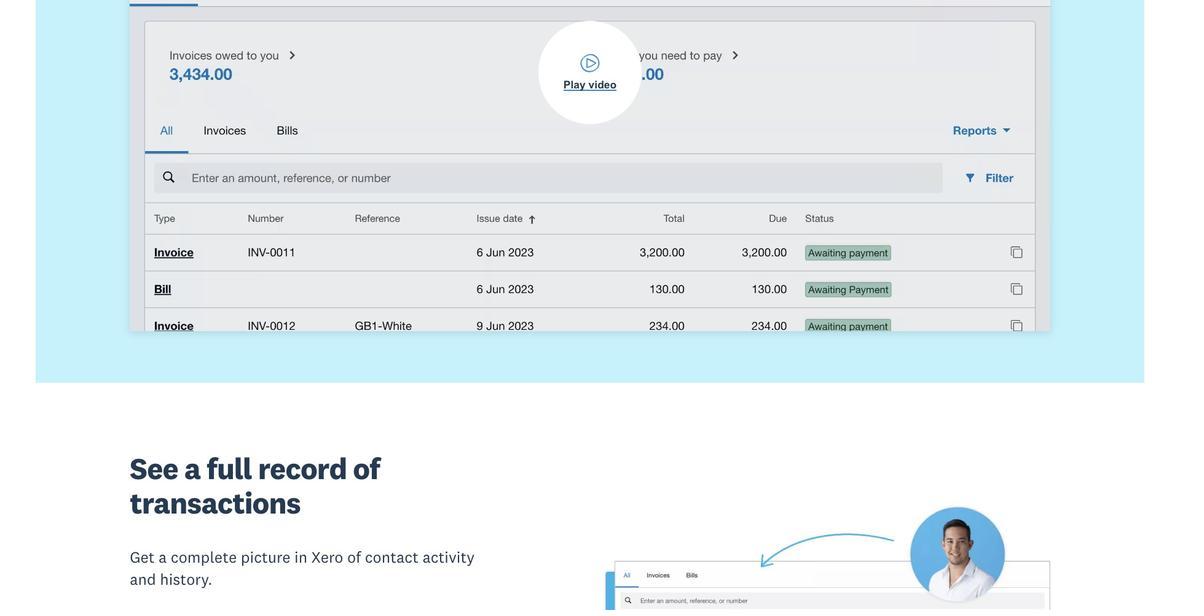 Task type: locate. For each thing, give the bounding box(es) containing it.
picture
[[241, 548, 291, 567]]

0 vertical spatial a
[[184, 450, 201, 488]]

a inside get a complete picture in xero of contact activity and history.
[[159, 548, 167, 567]]

0 horizontal spatial a
[[159, 548, 167, 567]]

a
[[184, 450, 201, 488], [159, 548, 167, 567]]

a inside the 'see a full record of transactions'
[[184, 450, 201, 488]]

get a complete picture in xero of contact activity and history.
[[130, 548, 475, 590]]

of inside get a complete picture in xero of contact activity and history.
[[347, 548, 361, 567]]

play video
[[564, 78, 617, 91]]

1 vertical spatial of
[[347, 548, 361, 567]]

contact
[[365, 548, 419, 567]]

0 vertical spatial of
[[353, 450, 380, 488]]

see a full record of transactions
[[130, 450, 380, 522]]

play video button
[[130, 0, 1051, 332]]

1 vertical spatial a
[[159, 548, 167, 567]]

a right get
[[159, 548, 167, 567]]

1 horizontal spatial a
[[184, 450, 201, 488]]

of
[[353, 450, 380, 488], [347, 548, 361, 567]]

a left full
[[184, 450, 201, 488]]

video
[[589, 78, 617, 91]]

history.
[[160, 570, 212, 590]]

and
[[130, 570, 156, 590]]



Task type: describe. For each thing, give the bounding box(es) containing it.
complete
[[171, 548, 237, 567]]

play
[[564, 78, 586, 91]]

transactions
[[130, 485, 301, 522]]

get
[[130, 548, 155, 567]]

a for see
[[184, 450, 201, 488]]

a for get
[[159, 548, 167, 567]]

record
[[258, 450, 347, 488]]

transaction history of a xero contact showing activity and notes. image
[[602, 471, 1051, 611]]

in
[[295, 548, 308, 567]]

full
[[207, 450, 252, 488]]

of inside the 'see a full record of transactions'
[[353, 450, 380, 488]]

activity
[[423, 548, 475, 567]]

see
[[130, 450, 178, 488]]

xero
[[311, 548, 343, 567]]



Task type: vqa. For each thing, say whether or not it's contained in the screenshot.
start a 30-day free trial region
no



